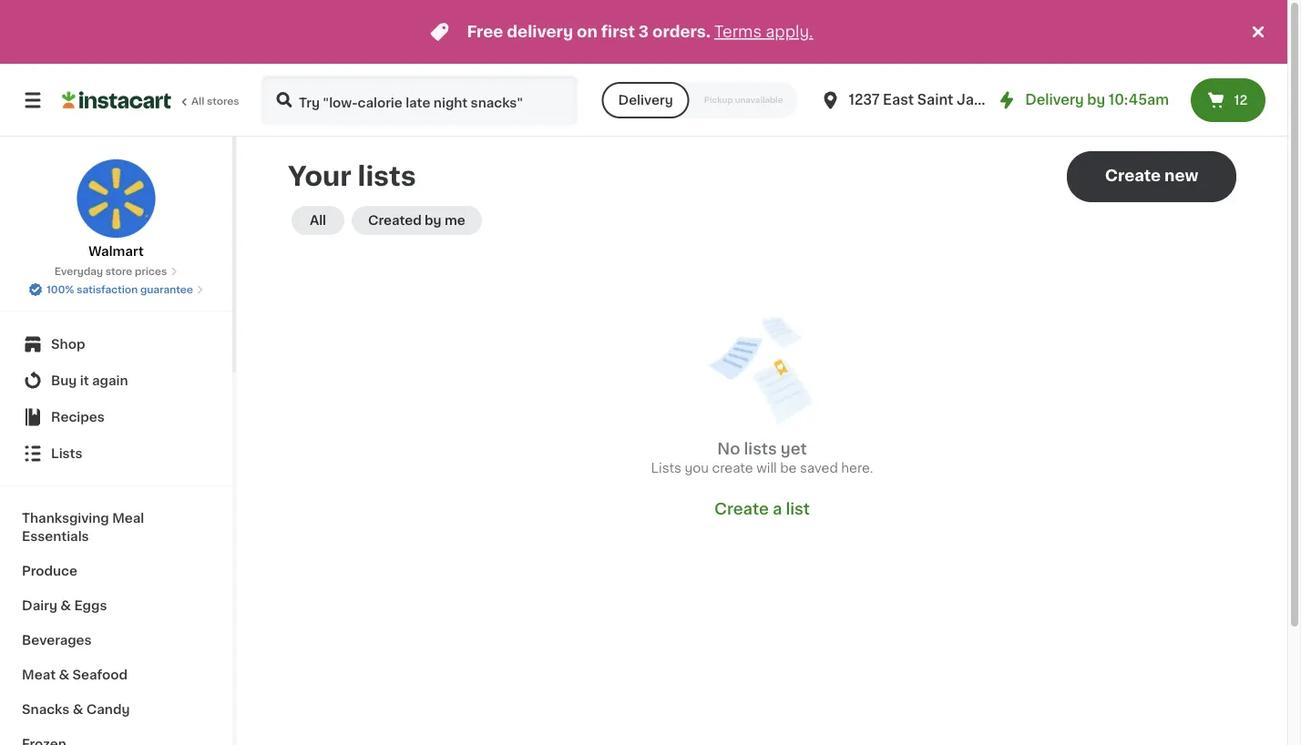 Task type: vqa. For each thing, say whether or not it's contained in the screenshot.
1237 East Saint James Street popup button
yes



Task type: describe. For each thing, give the bounding box(es) containing it.
& for snacks
[[73, 703, 83, 716]]

saved
[[800, 462, 838, 475]]

beverages
[[22, 634, 92, 647]]

saint
[[917, 93, 953, 107]]

recipes
[[51, 411, 105, 424]]

100%
[[47, 285, 74, 295]]

orders.
[[652, 24, 711, 40]]

& for dairy
[[60, 600, 71, 612]]

delivery by 10:45am link
[[996, 89, 1169, 111]]

it
[[80, 374, 89, 387]]

everyday
[[54, 266, 103, 277]]

no lists yet lists you create will be saved here.
[[651, 441, 873, 475]]

all for all
[[310, 214, 326, 227]]

terms
[[714, 24, 762, 40]]

a
[[773, 502, 782, 517]]

produce link
[[11, 554, 221, 589]]

created by me
[[368, 214, 465, 227]]

free delivery on first 3 orders. terms apply.
[[467, 24, 813, 40]]

walmart logo image
[[76, 159, 156, 239]]

guarantee
[[140, 285, 193, 295]]

lists for your
[[358, 164, 416, 190]]

create for create a list
[[714, 502, 769, 517]]

your lists
[[288, 164, 416, 190]]

eggs
[[74, 600, 107, 612]]

limited time offer region
[[0, 0, 1247, 64]]

walmart
[[89, 245, 144, 258]]

meat & seafood
[[22, 669, 128, 682]]

snacks & candy
[[22, 703, 130, 716]]

delivery by 10:45am
[[1025, 93, 1169, 107]]

essentials
[[22, 530, 89, 543]]

1237 east saint james street
[[849, 93, 1051, 107]]

by for delivery
[[1087, 93, 1105, 107]]

lists for no
[[744, 441, 777, 457]]

james
[[957, 93, 1004, 107]]

walmart link
[[76, 159, 156, 261]]

new
[[1164, 168, 1198, 184]]

delivery
[[507, 24, 573, 40]]

create a list
[[714, 502, 810, 517]]

me
[[445, 214, 465, 227]]

12
[[1234, 94, 1248, 107]]

lists inside no lists yet lists you create will be saved here.
[[651, 462, 681, 475]]

seafood
[[72, 669, 128, 682]]

create for create new
[[1105, 168, 1161, 184]]

produce
[[22, 565, 77, 578]]

snacks & candy link
[[11, 692, 221, 727]]

your
[[288, 164, 352, 190]]

lists link
[[11, 436, 221, 472]]

3
[[639, 24, 649, 40]]

thanksgiving
[[22, 512, 109, 525]]

100% satisfaction guarantee
[[47, 285, 193, 295]]

store
[[105, 266, 132, 277]]

yet
[[781, 441, 807, 457]]

meal
[[112, 512, 144, 525]]

snacks
[[22, 703, 70, 716]]

list
[[786, 502, 810, 517]]

all stores
[[191, 96, 239, 106]]

beverages link
[[11, 623, 221, 658]]



Task type: locate. For each thing, give the bounding box(es) containing it.
all down "your" at the left
[[310, 214, 326, 227]]

delivery down 3
[[618, 94, 673, 107]]

0 vertical spatial by
[[1087, 93, 1105, 107]]

create
[[1105, 168, 1161, 184], [714, 502, 769, 517]]

first
[[601, 24, 635, 40]]

& for meat
[[59, 669, 69, 682]]

1 vertical spatial lists
[[744, 441, 777, 457]]

None search field
[[261, 75, 578, 126]]

recipes link
[[11, 399, 221, 436]]

Search field
[[262, 77, 576, 124]]

by inside button
[[425, 214, 442, 227]]

& right meat
[[59, 669, 69, 682]]

buy
[[51, 374, 77, 387]]

2 vertical spatial &
[[73, 703, 83, 716]]

1 vertical spatial &
[[59, 669, 69, 682]]

0 horizontal spatial delivery
[[618, 94, 673, 107]]

1 horizontal spatial all
[[310, 214, 326, 227]]

lists down recipes
[[51, 447, 82, 460]]

1 horizontal spatial lists
[[744, 441, 777, 457]]

create
[[712, 462, 753, 475]]

by inside 'link'
[[1087, 93, 1105, 107]]

1237 east saint james street button
[[819, 75, 1051, 126]]

0 vertical spatial all
[[191, 96, 204, 106]]

satisfaction
[[77, 285, 138, 295]]

1 horizontal spatial delivery
[[1025, 93, 1084, 107]]

terms apply. link
[[714, 24, 813, 40]]

&
[[60, 600, 71, 612], [59, 669, 69, 682], [73, 703, 83, 716]]

1 vertical spatial by
[[425, 214, 442, 227]]

shop link
[[11, 326, 221, 363]]

east
[[883, 93, 914, 107]]

will
[[756, 462, 777, 475]]

instacart logo image
[[62, 89, 171, 111]]

1 horizontal spatial by
[[1087, 93, 1105, 107]]

delivery
[[1025, 93, 1084, 107], [618, 94, 673, 107]]

by for created
[[425, 214, 442, 227]]

delivery for delivery by 10:45am
[[1025, 93, 1084, 107]]

buy it again link
[[11, 363, 221, 399]]

10:45am
[[1109, 93, 1169, 107]]

lists left you
[[651, 462, 681, 475]]

street
[[1007, 93, 1051, 107]]

meat
[[22, 669, 56, 682]]

& left candy
[[73, 703, 83, 716]]

& left the eggs
[[60, 600, 71, 612]]

0 horizontal spatial lists
[[51, 447, 82, 460]]

delivery inside 'link'
[[1025, 93, 1084, 107]]

created
[[368, 214, 422, 227]]

1 horizontal spatial lists
[[651, 462, 681, 475]]

on
[[577, 24, 598, 40]]

1 horizontal spatial create
[[1105, 168, 1161, 184]]

apply.
[[766, 24, 813, 40]]

create left a
[[714, 502, 769, 517]]

1 vertical spatial lists
[[651, 462, 681, 475]]

delivery inside button
[[618, 94, 673, 107]]

dairy & eggs
[[22, 600, 107, 612]]

lists up 'will'
[[744, 441, 777, 457]]

lists
[[358, 164, 416, 190], [744, 441, 777, 457]]

0 horizontal spatial create
[[714, 502, 769, 517]]

1 vertical spatial create
[[714, 502, 769, 517]]

dairy & eggs link
[[11, 589, 221, 623]]

no
[[717, 441, 740, 457]]

prices
[[135, 266, 167, 277]]

delivery for delivery
[[618, 94, 673, 107]]

create inside button
[[1105, 168, 1161, 184]]

meat & seafood link
[[11, 658, 221, 692]]

by
[[1087, 93, 1105, 107], [425, 214, 442, 227]]

0 horizontal spatial by
[[425, 214, 442, 227]]

create new
[[1105, 168, 1198, 184]]

you
[[685, 462, 709, 475]]

stores
[[207, 96, 239, 106]]

again
[[92, 374, 128, 387]]

0 horizontal spatial all
[[191, 96, 204, 106]]

all inside 'button'
[[310, 214, 326, 227]]

0 vertical spatial &
[[60, 600, 71, 612]]

delivery right 'james'
[[1025, 93, 1084, 107]]

by left me
[[425, 214, 442, 227]]

all for all stores
[[191, 96, 204, 106]]

1 vertical spatial all
[[310, 214, 326, 227]]

lists up created on the left top of the page
[[358, 164, 416, 190]]

created by me button
[[352, 206, 482, 235]]

lists
[[51, 447, 82, 460], [651, 462, 681, 475]]

thanksgiving meal essentials
[[22, 512, 144, 543]]

create left new at top
[[1105, 168, 1161, 184]]

all button
[[292, 206, 344, 235]]

0 vertical spatial create
[[1105, 168, 1161, 184]]

dairy
[[22, 600, 57, 612]]

create a list link
[[714, 499, 810, 519]]

buy it again
[[51, 374, 128, 387]]

1237
[[849, 93, 880, 107]]

free
[[467, 24, 503, 40]]

100% satisfaction guarantee button
[[28, 279, 204, 297]]

by left 10:45am
[[1087, 93, 1105, 107]]

0 vertical spatial lists
[[51, 447, 82, 460]]

here.
[[841, 462, 873, 475]]

everyday store prices link
[[54, 264, 178, 279]]

service type group
[[602, 82, 798, 118]]

0 horizontal spatial lists
[[358, 164, 416, 190]]

0 vertical spatial lists
[[358, 164, 416, 190]]

all left stores
[[191, 96, 204, 106]]

be
[[780, 462, 797, 475]]

all stores link
[[62, 75, 241, 126]]

delivery button
[[602, 82, 689, 118]]

everyday store prices
[[54, 266, 167, 277]]

thanksgiving meal essentials link
[[11, 501, 221, 554]]

lists inside no lists yet lists you create will be saved here.
[[744, 441, 777, 457]]

12 button
[[1191, 78, 1266, 122]]

shop
[[51, 338, 85, 351]]

candy
[[86, 703, 130, 716]]

create new button
[[1067, 151, 1236, 202]]

all
[[191, 96, 204, 106], [310, 214, 326, 227]]



